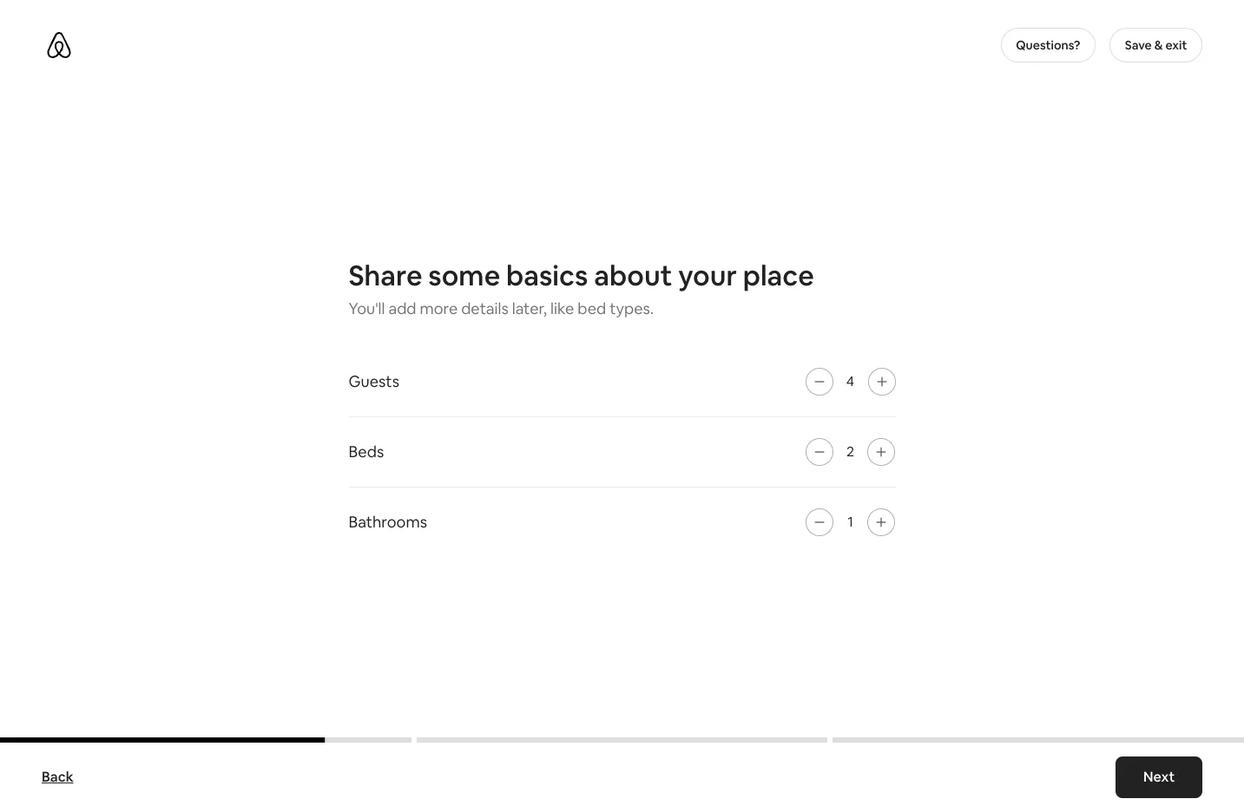 Task type: locate. For each thing, give the bounding box(es) containing it.
add
[[389, 299, 416, 319]]

basics
[[506, 258, 588, 294]]

back
[[42, 769, 74, 787]]

save & exit button
[[1110, 28, 1203, 63]]

about
[[594, 258, 672, 294]]

save
[[1125, 37, 1152, 53]]

1
[[848, 513, 854, 531]]

your
[[678, 258, 737, 294]]

some
[[428, 258, 500, 294]]

share
[[349, 258, 423, 294]]

place
[[743, 258, 814, 294]]

questions?
[[1016, 37, 1081, 53]]

questions? button
[[1001, 28, 1096, 63]]

bathrooms
[[349, 512, 427, 532]]

types.
[[610, 299, 654, 319]]

exit
[[1166, 37, 1188, 53]]

bed
[[578, 299, 606, 319]]

&
[[1155, 37, 1163, 53]]

2
[[847, 443, 855, 461]]



Task type: vqa. For each thing, say whether or not it's contained in the screenshot.
Back "button"
yes



Task type: describe. For each thing, give the bounding box(es) containing it.
share some basics about your place you'll add more details later, like bed types.
[[349, 258, 814, 319]]

next
[[1144, 769, 1175, 787]]

details
[[461, 299, 509, 319]]

later,
[[512, 299, 547, 319]]

guests
[[349, 372, 399, 392]]

next button
[[1116, 757, 1203, 799]]

more
[[420, 299, 458, 319]]

save & exit
[[1125, 37, 1188, 53]]

beds
[[349, 442, 384, 462]]

4
[[847, 373, 855, 391]]

you'll
[[349, 299, 385, 319]]

like
[[551, 299, 574, 319]]

back button
[[33, 761, 82, 796]]



